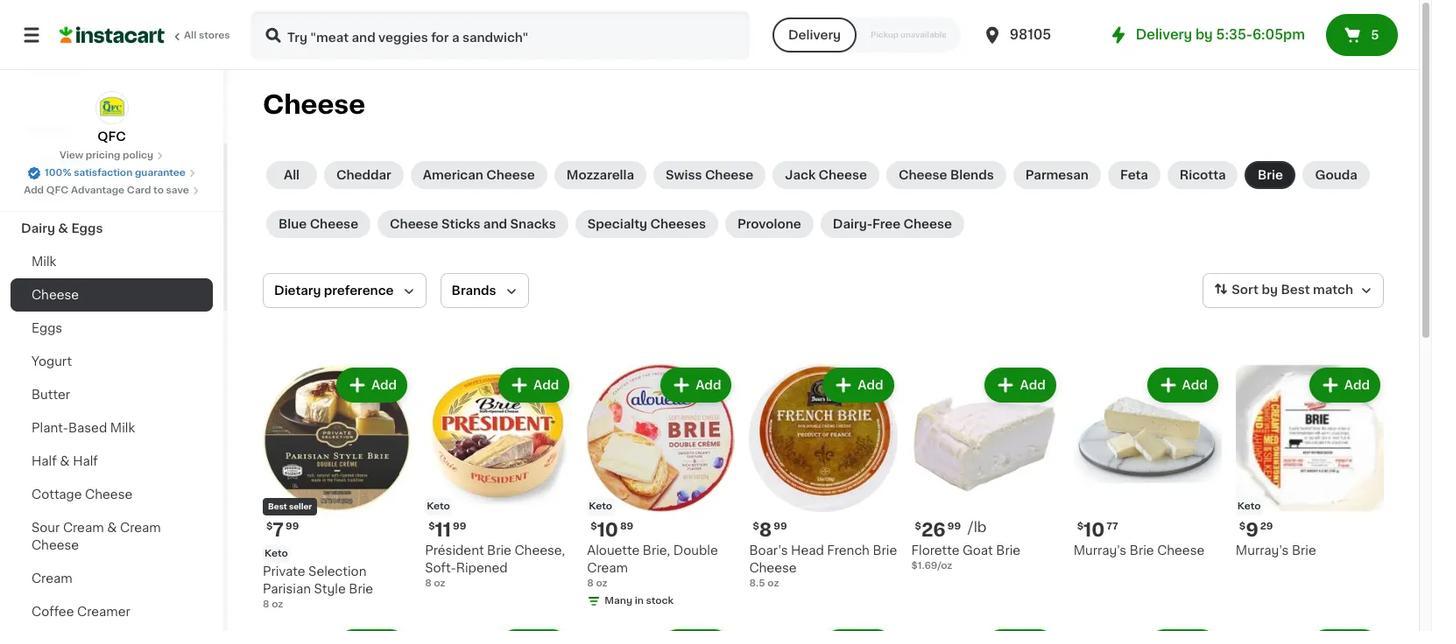Task type: locate. For each thing, give the bounding box(es) containing it.
sour
[[32, 522, 60, 535]]

cheese,
[[515, 545, 565, 557]]

100%
[[45, 168, 71, 178]]

qfc link
[[95, 91, 128, 145]]

26
[[922, 522, 946, 540]]

product group containing 7
[[263, 365, 411, 613]]

1 99 from the left
[[286, 522, 299, 532]]

best for best seller
[[268, 503, 287, 511]]

milk down dairy
[[32, 256, 56, 268]]

cream
[[63, 522, 104, 535], [120, 522, 161, 535], [587, 563, 628, 575], [32, 573, 72, 585]]

recipes
[[21, 123, 73, 135]]

murray's down $ 9 29
[[1236, 545, 1289, 557]]

4 product group from the left
[[750, 365, 898, 592]]

parmesan
[[1026, 169, 1089, 181]]

4 add button from the left
[[825, 370, 893, 401]]

private
[[263, 566, 305, 579]]

parisian
[[263, 584, 311, 596]]

0 horizontal spatial qfc
[[46, 186, 69, 195]]

by left 5:35-
[[1196, 28, 1214, 41]]

murray's down $ 10 77 on the right bottom of the page
[[1074, 545, 1127, 557]]

99 inside $ 7 99
[[286, 522, 299, 532]]

1 vertical spatial all
[[284, 169, 300, 181]]

10 for $ 10 89
[[597, 522, 619, 540]]

& up cottage
[[60, 456, 70, 468]]

2 $ from the left
[[429, 522, 435, 532]]

None search field
[[251, 11, 750, 60]]

and
[[484, 218, 507, 230]]

eggs down advantage
[[71, 223, 103, 235]]

2 99 from the left
[[453, 522, 466, 532]]

by right the sort
[[1262, 284, 1279, 296]]

1 add button from the left
[[338, 370, 406, 401]]

card
[[127, 186, 151, 195]]

99 up the "boar's"
[[774, 522, 787, 532]]

cheeses
[[651, 218, 706, 230]]

3 $ from the left
[[591, 522, 597, 532]]

Best match Sort by field
[[1203, 273, 1385, 308]]

10 left 77 in the bottom right of the page
[[1084, 522, 1105, 540]]

oz inside alouette brie, double cream 8 oz
[[596, 579, 608, 589]]

5:35-
[[1217, 28, 1253, 41]]

milk
[[32, 256, 56, 268], [110, 422, 135, 435]]

$ inside $ 10 89
[[591, 522, 597, 532]]

1 horizontal spatial 10
[[1084, 522, 1105, 540]]

florette
[[912, 545, 960, 557]]

view pricing policy
[[59, 151, 153, 160]]

cheddar link
[[324, 161, 404, 189]]

feta
[[1121, 169, 1149, 181]]

oz up "many"
[[596, 579, 608, 589]]

sort
[[1232, 284, 1259, 296]]

to
[[153, 186, 164, 195]]

1 horizontal spatial best
[[1282, 284, 1311, 296]]

all left 'stores'
[[184, 31, 197, 40]]

cream down alouette
[[587, 563, 628, 575]]

brie,
[[643, 545, 671, 557]]

cheese inside jack cheese link
[[819, 169, 868, 181]]

100% satisfaction guarantee
[[45, 168, 186, 178]]

thanksgiving link
[[11, 145, 213, 179]]

1 half from the left
[[32, 456, 57, 468]]

cream link
[[11, 563, 213, 596]]

0 horizontal spatial delivery
[[789, 29, 841, 41]]

1 horizontal spatial murray's
[[1236, 545, 1289, 557]]

7 add button from the left
[[1312, 370, 1379, 401]]

1 vertical spatial eggs
[[32, 322, 62, 335]]

add for murray's brie cheese
[[1183, 379, 1208, 392]]

1 horizontal spatial milk
[[110, 422, 135, 435]]

oz inside private selection parisian style brie 8 oz
[[272, 600, 283, 610]]

99
[[286, 522, 299, 532], [453, 522, 466, 532], [774, 522, 787, 532], [948, 522, 961, 532]]

$ down best seller
[[266, 522, 273, 532]]

2 product group from the left
[[425, 365, 573, 592]]

cottage cheese
[[32, 489, 133, 501]]

coffee creamer link
[[11, 596, 213, 629]]

oz right 8.5
[[768, 579, 779, 589]]

specialty cheeses
[[588, 218, 706, 230]]

99 inside $ 11 99
[[453, 522, 466, 532]]

99 inside $ 8 99
[[774, 522, 787, 532]]

1 horizontal spatial qfc
[[97, 131, 126, 143]]

cream down cottage cheese
[[63, 522, 104, 535]]

$ inside $ 7 99
[[266, 522, 273, 532]]

qfc up view pricing policy link
[[97, 131, 126, 143]]

0 horizontal spatial half
[[32, 456, 57, 468]]

best inside the product group
[[268, 503, 287, 511]]

$ for $ 8 99
[[753, 522, 760, 532]]

satisfaction
[[74, 168, 133, 178]]

cheese inside cheese link
[[32, 289, 79, 301]]

by inside the 'best match sort by' field
[[1262, 284, 1279, 296]]

add button for $ 10 77
[[1149, 370, 1217, 401]]

qfc inside add qfc advantage card to save link
[[46, 186, 69, 195]]

$ inside $ 10 77
[[1078, 522, 1084, 532]]

99 right 7
[[286, 522, 299, 532]]

sort by
[[1232, 284, 1279, 296]]

100% satisfaction guarantee button
[[27, 163, 196, 181]]

1 horizontal spatial delivery
[[1136, 28, 1193, 41]]

$ left 29
[[1240, 522, 1246, 532]]

by for delivery
[[1196, 28, 1214, 41]]

best left seller
[[268, 503, 287, 511]]

8 inside président brie cheese, soft‑ripened 8 oz
[[425, 579, 432, 589]]

0 horizontal spatial 10
[[597, 522, 619, 540]]

blue cheese link
[[266, 210, 371, 238]]

10 left 89 at the bottom left of page
[[597, 522, 619, 540]]

0 vertical spatial best
[[1282, 284, 1311, 296]]

$ for $ 26 99 /lb
[[915, 522, 922, 532]]

8 down parisian
[[263, 600, 269, 610]]

best inside field
[[1282, 284, 1311, 296]]

all up blue
[[284, 169, 300, 181]]

eggs up yogurt
[[32, 322, 62, 335]]

qfc down 100%
[[46, 186, 69, 195]]

4 $ from the left
[[753, 522, 760, 532]]

plant-based milk link
[[11, 412, 213, 445]]

product group containing 26
[[912, 365, 1060, 574]]

sour cream & cream cheese link
[[11, 512, 213, 563]]

1 horizontal spatial eggs
[[71, 223, 103, 235]]

private selection parisian style brie 8 oz
[[263, 566, 373, 610]]

1 product group from the left
[[263, 365, 411, 613]]

provolone
[[738, 218, 802, 230]]

3 99 from the left
[[774, 522, 787, 532]]

best seller
[[268, 503, 312, 511]]

Search field
[[252, 12, 748, 58]]

cream down cottage cheese "link"
[[120, 522, 161, 535]]

yogurt
[[32, 356, 72, 368]]

8 up the "boar's"
[[760, 522, 772, 540]]

$ inside $ 9 29
[[1240, 522, 1246, 532]]

style
[[314, 584, 346, 596]]

2 10 from the left
[[1084, 522, 1105, 540]]

service type group
[[773, 18, 961, 53]]

1 vertical spatial best
[[268, 503, 287, 511]]

$ left 77 in the bottom right of the page
[[1078, 522, 1084, 532]]

7 product group from the left
[[1236, 365, 1385, 560]]

dietary preference
[[274, 285, 394, 297]]

/lb
[[968, 521, 987, 535]]

8 down alouette
[[587, 579, 594, 589]]

président brie cheese, soft‑ripened 8 oz
[[425, 545, 565, 589]]

head
[[791, 545, 824, 557]]

1 murray's from the left
[[1074, 545, 1127, 557]]

keto for 10
[[589, 502, 613, 512]]

0 horizontal spatial by
[[1196, 28, 1214, 41]]

keto up 9
[[1238, 502, 1262, 512]]

keto
[[427, 502, 450, 512], [589, 502, 613, 512], [1238, 502, 1262, 512], [265, 550, 288, 559]]

6 product group from the left
[[1074, 365, 1222, 560]]

1 vertical spatial milk
[[110, 422, 135, 435]]

stock
[[646, 597, 674, 607]]

gouda
[[1316, 169, 1358, 181]]

brie inside boar's head french brie cheese 8.5 oz
[[873, 545, 898, 557]]

by
[[1196, 28, 1214, 41], [1262, 284, 1279, 296]]

oz inside boar's head french brie cheese 8.5 oz
[[768, 579, 779, 589]]

product group
[[263, 365, 411, 613], [425, 365, 573, 592], [587, 365, 736, 613], [750, 365, 898, 592], [912, 365, 1060, 574], [1074, 365, 1222, 560], [1236, 365, 1385, 560]]

$ up the "boar's"
[[753, 522, 760, 532]]

double
[[674, 545, 718, 557]]

eggs
[[71, 223, 103, 235], [32, 322, 62, 335]]

add
[[24, 186, 44, 195], [371, 379, 397, 392], [534, 379, 559, 392], [696, 379, 722, 392], [858, 379, 884, 392], [1020, 379, 1046, 392], [1183, 379, 1208, 392], [1345, 379, 1371, 392]]

& inside sour cream & cream cheese
[[107, 522, 117, 535]]

all for all
[[284, 169, 300, 181]]

half & half link
[[11, 445, 213, 478]]

by for sort
[[1262, 284, 1279, 296]]

5 $ from the left
[[915, 522, 922, 532]]

cheese inside cheese sticks and snacks link
[[390, 218, 439, 230]]

1 horizontal spatial all
[[284, 169, 300, 181]]

8 down soft‑ripened
[[425, 579, 432, 589]]

$ inside $ 11 99
[[429, 522, 435, 532]]

1 10 from the left
[[597, 522, 619, 540]]

milk right based
[[110, 422, 135, 435]]

french
[[828, 545, 870, 557]]

10
[[597, 522, 619, 540], [1084, 522, 1105, 540]]

& right dairy
[[58, 223, 68, 235]]

0 vertical spatial all
[[184, 31, 197, 40]]

0 vertical spatial by
[[1196, 28, 1214, 41]]

cheese inside swiss cheese link
[[705, 169, 754, 181]]

keto up private
[[265, 550, 288, 559]]

many
[[605, 597, 633, 607]]

view
[[59, 151, 83, 160]]

1 vertical spatial by
[[1262, 284, 1279, 296]]

oz down parisian
[[272, 600, 283, 610]]

dairy & eggs link
[[11, 212, 213, 245]]

0 horizontal spatial best
[[268, 503, 287, 511]]

0 horizontal spatial milk
[[32, 256, 56, 268]]

all stores link
[[60, 11, 231, 60]]

keto up $ 10 89
[[589, 502, 613, 512]]

brie link
[[1246, 161, 1297, 189]]

preference
[[324, 285, 394, 297]]

2 add button from the left
[[500, 370, 568, 401]]

7 $ from the left
[[1240, 522, 1246, 532]]

5 add button from the left
[[987, 370, 1055, 401]]

2 half from the left
[[73, 456, 98, 468]]

dairy
[[21, 223, 55, 235]]

cheese inside "cheese blends" link
[[899, 169, 948, 181]]

oz
[[434, 579, 446, 589], [596, 579, 608, 589], [768, 579, 779, 589], [272, 600, 283, 610]]

6 $ from the left
[[1078, 522, 1084, 532]]

plant-
[[32, 422, 68, 435]]

$ for $ 10 89
[[591, 522, 597, 532]]

$ for $ 7 99
[[266, 522, 273, 532]]

add for président brie cheese, soft‑ripened
[[534, 379, 559, 392]]

sour cream & cream cheese
[[32, 522, 161, 552]]

guarantee
[[135, 168, 186, 178]]

1 horizontal spatial by
[[1262, 284, 1279, 296]]

99 right "26"
[[948, 522, 961, 532]]

0 vertical spatial milk
[[32, 256, 56, 268]]

delivery for delivery by 5:35-6:05pm
[[1136, 28, 1193, 41]]

best left match
[[1282, 284, 1311, 296]]

1 horizontal spatial half
[[73, 456, 98, 468]]

add button for $ 9 29
[[1312, 370, 1379, 401]]

2 vertical spatial &
[[107, 522, 117, 535]]

99 right 11
[[453, 522, 466, 532]]

oz down soft‑ripened
[[434, 579, 446, 589]]

cream up "coffee" in the bottom left of the page
[[32, 573, 72, 585]]

cheese blends
[[899, 169, 994, 181]]

half down 'plant-'
[[32, 456, 57, 468]]

4 99 from the left
[[948, 522, 961, 532]]

0 vertical spatial &
[[58, 223, 68, 235]]

$ up florette
[[915, 522, 922, 532]]

1 $ from the left
[[266, 522, 273, 532]]

goat
[[963, 545, 994, 557]]

$ inside $ 8 99
[[753, 522, 760, 532]]

0 vertical spatial qfc
[[97, 131, 126, 143]]

best
[[1282, 284, 1311, 296], [268, 503, 287, 511]]

0 horizontal spatial all
[[184, 31, 197, 40]]

by inside 'delivery by 5:35-6:05pm' link
[[1196, 28, 1214, 41]]

3 add button from the left
[[663, 370, 730, 401]]

$ inside the $ 26 99 /lb
[[915, 522, 922, 532]]

2 murray's from the left
[[1236, 545, 1289, 557]]

keto up 11
[[427, 502, 450, 512]]

1 vertical spatial qfc
[[46, 186, 69, 195]]

alouette brie, double cream 8 oz
[[587, 545, 718, 589]]

delivery inside button
[[789, 29, 841, 41]]

5 product group from the left
[[912, 365, 1060, 574]]

& down cottage cheese "link"
[[107, 522, 117, 535]]

0 horizontal spatial murray's
[[1074, 545, 1127, 557]]

stores
[[199, 31, 230, 40]]

product group containing 9
[[1236, 365, 1385, 560]]

add for florette goat brie
[[1020, 379, 1046, 392]]

$ up alouette
[[591, 522, 597, 532]]

6 add button from the left
[[1149, 370, 1217, 401]]

1 vertical spatial &
[[60, 456, 70, 468]]

99 for 8
[[774, 522, 787, 532]]

alouette
[[587, 545, 640, 557]]

$ for $ 9 29
[[1240, 522, 1246, 532]]

in
[[635, 597, 644, 607]]

delivery button
[[773, 18, 857, 53]]

provolone link
[[726, 210, 814, 238]]

cheese blends link
[[887, 161, 1007, 189]]

half down plant-based milk
[[73, 456, 98, 468]]

$ up the 'président'
[[429, 522, 435, 532]]

11
[[435, 522, 451, 540]]

creamer
[[77, 606, 130, 619]]



Task type: describe. For each thing, give the bounding box(es) containing it.
best match
[[1282, 284, 1354, 296]]

thanksgiving
[[21, 156, 105, 168]]

add for alouette brie, double cream
[[696, 379, 722, 392]]

6:05pm
[[1253, 28, 1306, 41]]

$ 7 99
[[266, 522, 299, 540]]

all link
[[266, 161, 317, 189]]

$ 8 99
[[753, 522, 787, 540]]

98105 button
[[982, 11, 1087, 60]]

dietary preference button
[[263, 273, 426, 308]]

add button for $ 10 89
[[663, 370, 730, 401]]

qfc inside qfc link
[[97, 131, 126, 143]]

99 for 7
[[286, 522, 299, 532]]

8 inside alouette brie, double cream 8 oz
[[587, 579, 594, 589]]

cottage cheese link
[[11, 478, 213, 512]]

ricotta link
[[1168, 161, 1239, 189]]

0 vertical spatial eggs
[[71, 223, 103, 235]]

cottage
[[32, 489, 82, 501]]

oz inside président brie cheese, soft‑ripened 8 oz
[[434, 579, 446, 589]]

qfc logo image
[[95, 91, 128, 124]]

président
[[425, 545, 484, 557]]

add qfc advantage card to save link
[[24, 184, 200, 198]]

5
[[1372, 29, 1380, 41]]

add button for $ 8 99
[[825, 370, 893, 401]]

ricotta
[[1180, 169, 1226, 181]]

cheese inside cottage cheese "link"
[[85, 489, 133, 501]]

delivery for delivery
[[789, 29, 841, 41]]

$ 26 99 /lb
[[915, 521, 987, 540]]

dairy-
[[833, 218, 873, 230]]

9
[[1246, 522, 1259, 540]]

cheese inside sour cream & cream cheese
[[32, 540, 79, 552]]

murray's brie
[[1236, 545, 1317, 557]]

sticks
[[442, 218, 481, 230]]

free
[[873, 218, 901, 230]]

7
[[273, 522, 284, 540]]

florette goat brie $1.69/oz
[[912, 545, 1021, 571]]

delivery by 5:35-6:05pm link
[[1108, 25, 1306, 46]]

dietary
[[274, 285, 321, 297]]

produce link
[[11, 179, 213, 212]]

3 product group from the left
[[587, 365, 736, 613]]

lists link
[[11, 49, 213, 84]]

keto for 11
[[427, 502, 450, 512]]

98105
[[1010, 28, 1052, 41]]

swiss
[[666, 169, 702, 181]]

yogurt link
[[11, 345, 213, 379]]

cheese link
[[11, 279, 213, 312]]

save
[[166, 186, 189, 195]]

instacart logo image
[[60, 25, 165, 46]]

cream inside "cream" link
[[32, 573, 72, 585]]

99 inside the $ 26 99 /lb
[[948, 522, 961, 532]]

american cheese
[[423, 169, 535, 181]]

$ 10 77
[[1078, 522, 1119, 540]]

5 button
[[1327, 14, 1399, 56]]

selection
[[309, 566, 367, 579]]

milk inside "link"
[[32, 256, 56, 268]]

$26.99 per pound element
[[912, 520, 1060, 543]]

brands button
[[440, 273, 529, 308]]

produce
[[21, 189, 74, 202]]

cheddar
[[337, 169, 392, 181]]

seller
[[289, 503, 312, 511]]

cheese inside dairy-free cheese link
[[904, 218, 953, 230]]

add button for $ 11 99
[[500, 370, 568, 401]]

$ 11 99
[[429, 522, 466, 540]]

mozzarella link
[[554, 161, 647, 189]]

99 for 11
[[453, 522, 466, 532]]

brie inside florette goat brie $1.69/oz
[[997, 545, 1021, 557]]

plant-based milk
[[32, 422, 135, 435]]

all for all stores
[[184, 31, 197, 40]]

murray's brie cheese
[[1074, 545, 1205, 557]]

cheese inside blue cheese link
[[310, 218, 359, 230]]

0 horizontal spatial eggs
[[32, 322, 62, 335]]

blue cheese
[[279, 218, 359, 230]]

boar's
[[750, 545, 788, 557]]

29
[[1261, 522, 1274, 532]]

delivery by 5:35-6:05pm
[[1136, 28, 1306, 41]]

cheese sticks and snacks
[[390, 218, 556, 230]]

8 inside private selection parisian style brie 8 oz
[[263, 600, 269, 610]]

match
[[1314, 284, 1354, 296]]

product group containing 8
[[750, 365, 898, 592]]

best for best match
[[1282, 284, 1311, 296]]

view pricing policy link
[[59, 149, 164, 163]]

milk link
[[11, 245, 213, 279]]

brie inside private selection parisian style brie 8 oz
[[349, 584, 373, 596]]

snacks
[[510, 218, 556, 230]]

brie inside président brie cheese, soft‑ripened 8 oz
[[487, 545, 512, 557]]

add for private selection parisian style brie
[[371, 379, 397, 392]]

murray's for 9
[[1236, 545, 1289, 557]]

add for murray's brie
[[1345, 379, 1371, 392]]

cream inside alouette brie, double cream 8 oz
[[587, 563, 628, 575]]

eggs link
[[11, 312, 213, 345]]

$ for $ 10 77
[[1078, 522, 1084, 532]]

77
[[1107, 522, 1119, 532]]

cheese inside american cheese link
[[487, 169, 535, 181]]

add for boar's head french brie cheese
[[858, 379, 884, 392]]

butter link
[[11, 379, 213, 412]]

& for dairy
[[58, 223, 68, 235]]

& for half
[[60, 456, 70, 468]]

product group containing 11
[[425, 365, 573, 592]]

keto for 9
[[1238, 502, 1262, 512]]

10 for $ 10 77
[[1084, 522, 1105, 540]]

cheese inside boar's head french brie cheese 8.5 oz
[[750, 563, 797, 575]]

coffee creamer
[[32, 606, 130, 619]]

feta link
[[1109, 161, 1161, 189]]

$ 9 29
[[1240, 522, 1274, 540]]

$ 10 89
[[591, 522, 634, 540]]

$ for $ 11 99
[[429, 522, 435, 532]]

coffee
[[32, 606, 74, 619]]

advantage
[[71, 186, 125, 195]]

89
[[620, 522, 634, 532]]

dairy-free cheese link
[[821, 210, 965, 238]]

blends
[[951, 169, 994, 181]]

add qfc advantage card to save
[[24, 186, 189, 195]]

$1.69/oz
[[912, 562, 953, 571]]

gouda link
[[1304, 161, 1370, 189]]

jack
[[785, 169, 816, 181]]

butter
[[32, 389, 70, 401]]

based
[[68, 422, 107, 435]]

murray's for 10
[[1074, 545, 1127, 557]]

pricing
[[86, 151, 120, 160]]



Task type: vqa. For each thing, say whether or not it's contained in the screenshot.
DAIRY
yes



